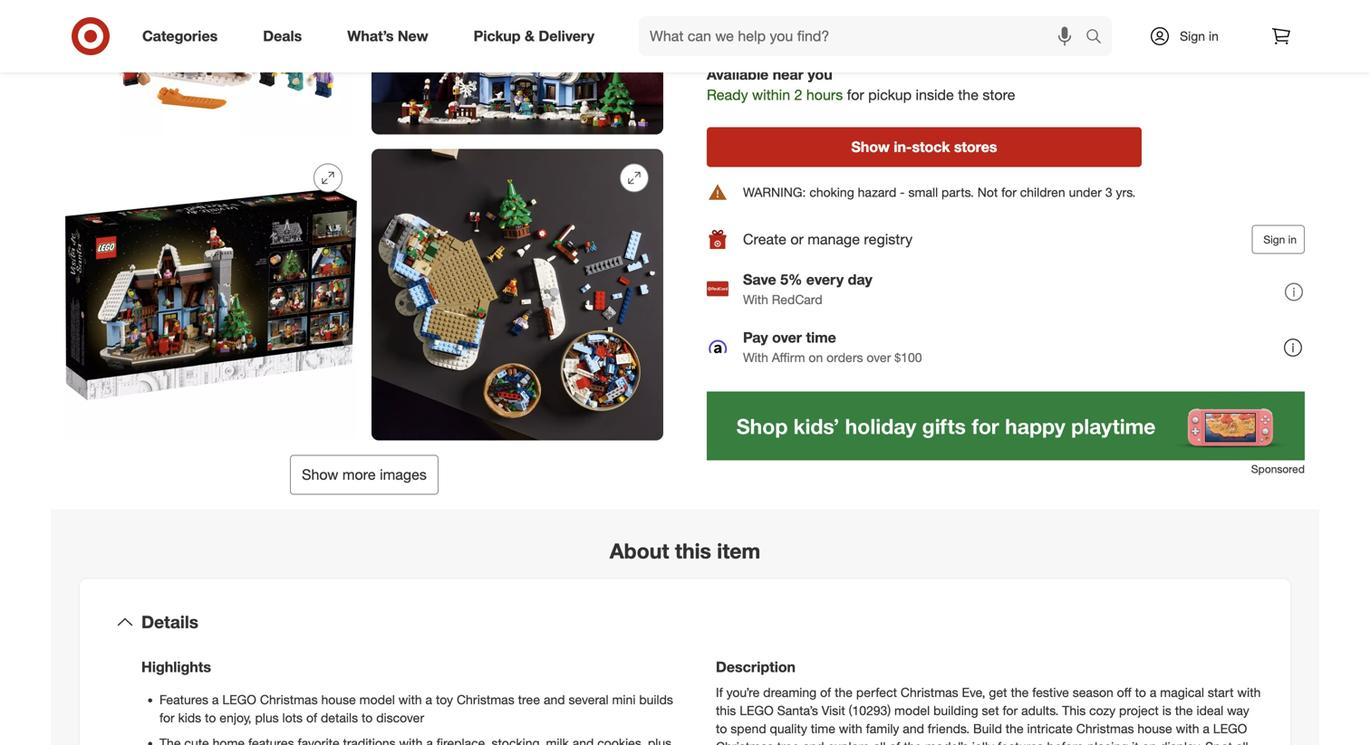 Task type: locate. For each thing, give the bounding box(es) containing it.
or
[[791, 231, 804, 248]]

2 with from the top
[[743, 350, 768, 366]]

on right it
[[1142, 740, 1157, 746]]

sign in inside sign in button
[[1264, 233, 1297, 247]]

sign inside sign in link
[[1180, 28, 1205, 44]]

house inside description if you're dreaming of the perfect christmas eve, get the festive season off to a magical start with this lego santa's visit (10293) model building set for adults. this cozy project is the ideal way to spend quality time with family and friends. build the intricate christmas house with a lego christmas tree and explore all of the model's jolly features before placing it on display. spot
[[1138, 722, 1172, 738]]

lego inside features a lego christmas house model with a toy christmas tree and several mini builds for kids to enjoy, plus lots of details to discover
[[222, 693, 256, 709]]

sign
[[1180, 28, 1205, 44], [1264, 233, 1285, 247]]

sign in button
[[1252, 225, 1305, 254]]

1 vertical spatial sign
[[1264, 233, 1285, 247]]

at
[[791, 38, 803, 55]]

within
[[752, 86, 790, 104]]

and right the family
[[903, 722, 924, 738]]

with up discover
[[399, 693, 422, 709]]

stock
[[751, 38, 787, 55], [912, 138, 950, 156]]

it
[[1132, 740, 1139, 746]]

central
[[903, 38, 950, 55]]

to right 'kids'
[[205, 711, 216, 727]]

show left the in-
[[851, 138, 890, 156]]

stock for in-
[[912, 138, 950, 156]]

0 vertical spatial in
[[1209, 28, 1219, 44]]

lego up spot
[[1213, 722, 1247, 738]]

1 vertical spatial sign in
[[1264, 233, 1297, 247]]

san francisco central button
[[807, 36, 950, 57]]

model
[[359, 693, 395, 709], [895, 704, 930, 719]]

the right 'all'
[[904, 740, 922, 746]]

0 horizontal spatial and
[[544, 693, 565, 709]]

parts.
[[942, 185, 974, 200]]

0 vertical spatial with
[[743, 292, 768, 308]]

the up visit
[[835, 685, 853, 701]]

with up explore
[[839, 722, 863, 738]]

1 horizontal spatial and
[[803, 740, 824, 746]]

and left "several"
[[544, 693, 565, 709]]

placing
[[1087, 740, 1129, 746]]

1 horizontal spatial over
[[867, 350, 891, 366]]

1 vertical spatial show
[[302, 467, 338, 484]]

0 horizontal spatial tree
[[518, 693, 540, 709]]

francisco
[[836, 38, 899, 55]]

show more images button
[[290, 456, 439, 496]]

1 vertical spatial on
[[1142, 740, 1157, 746]]

time down visit
[[811, 722, 836, 738]]

with down save
[[743, 292, 768, 308]]

1 vertical spatial over
[[867, 350, 891, 366]]

item
[[717, 539, 760, 564]]

0 vertical spatial house
[[321, 693, 356, 709]]

0 horizontal spatial stock
[[751, 38, 787, 55]]

0 horizontal spatial house
[[321, 693, 356, 709]]

the right get
[[1011, 685, 1029, 701]]

with inside pay over time with affirm on orders over $100
[[743, 350, 768, 366]]

this left 'item'
[[675, 539, 711, 564]]

hazard
[[858, 185, 897, 200]]

model's
[[925, 740, 969, 746]]

for inside 'available near you ready within 2 hours for pickup inside the store'
[[847, 86, 864, 104]]

and
[[544, 693, 565, 709], [903, 722, 924, 738], [803, 740, 824, 746]]

a left toy
[[426, 693, 432, 709]]

house up details
[[321, 693, 356, 709]]

show
[[851, 138, 890, 156], [302, 467, 338, 484]]

stock left at
[[751, 38, 787, 55]]

festive
[[1032, 685, 1069, 701]]

0 vertical spatial time
[[806, 329, 836, 347]]

images
[[380, 467, 427, 484]]

pay
[[743, 329, 768, 347]]

out of stock at san francisco central
[[707, 38, 950, 55]]

0 vertical spatial sign in
[[1180, 28, 1219, 44]]

1 horizontal spatial house
[[1138, 722, 1172, 738]]

the inside 'available near you ready within 2 hours for pickup inside the store'
[[958, 86, 979, 104]]

0 horizontal spatial model
[[359, 693, 395, 709]]

time up orders
[[806, 329, 836, 347]]

a up project
[[1150, 685, 1157, 701]]

near
[[773, 66, 804, 83]]

1 vertical spatial tree
[[777, 740, 799, 746]]

of right 'all'
[[889, 740, 900, 746]]

5%
[[780, 271, 802, 289]]

0 vertical spatial show
[[851, 138, 890, 156]]

save
[[743, 271, 776, 289]]

show inside image gallery element
[[302, 467, 338, 484]]

0 horizontal spatial sign in
[[1180, 28, 1219, 44]]

0 vertical spatial tree
[[518, 693, 540, 709]]

image gallery element
[[65, 0, 663, 496]]

advertisement region
[[707, 392, 1305, 461]]

christmas
[[901, 685, 959, 701], [260, 693, 318, 709], [457, 693, 514, 709], [1076, 722, 1134, 738], [716, 740, 774, 746]]

with up display.
[[1176, 722, 1199, 738]]

tree down quality
[[777, 740, 799, 746]]

christmas down "spend"
[[716, 740, 774, 746]]

1 horizontal spatial sign
[[1264, 233, 1285, 247]]

santa's
[[777, 704, 818, 719]]

0 vertical spatial this
[[675, 539, 711, 564]]

family
[[866, 722, 899, 738]]

what's new
[[347, 27, 428, 45]]

over
[[772, 329, 802, 347], [867, 350, 891, 366]]

description
[[716, 659, 796, 677]]

project
[[1119, 704, 1159, 719]]

christmas right toy
[[457, 693, 514, 709]]

with
[[1238, 685, 1261, 701], [399, 693, 422, 709], [839, 722, 863, 738], [1176, 722, 1199, 738]]

0 vertical spatial on
[[809, 350, 823, 366]]

about this item
[[610, 539, 760, 564]]

of up visit
[[820, 685, 831, 701]]

1 horizontal spatial lego
[[740, 704, 774, 719]]

you
[[808, 66, 833, 83]]

on
[[809, 350, 823, 366], [1142, 740, 1157, 746]]

tree inside description if you're dreaming of the perfect christmas eve, get the festive season off to a magical start with this lego santa's visit (10293) model building set for adults. this cozy project is the ideal way to spend quality time with family and friends. build the intricate christmas house with a lego christmas tree and explore all of the model's jolly features before placing it on display. spot
[[777, 740, 799, 746]]

to right details
[[362, 711, 373, 727]]

christmas up placing
[[1076, 722, 1134, 738]]

choking
[[810, 185, 854, 200]]

0 horizontal spatial on
[[809, 350, 823, 366]]

with down pay
[[743, 350, 768, 366]]

0 vertical spatial sign
[[1180, 28, 1205, 44]]

$100
[[895, 350, 922, 366]]

available near you ready within 2 hours for pickup inside the store
[[707, 66, 1016, 104]]

over up affirm
[[772, 329, 802, 347]]

house
[[321, 693, 356, 709], [1138, 722, 1172, 738]]

registry
[[864, 231, 913, 248]]

1 horizontal spatial sign in
[[1264, 233, 1297, 247]]

lego
[[222, 693, 256, 709], [740, 704, 774, 719], [1213, 722, 1247, 738]]

tree left "several"
[[518, 693, 540, 709]]

under
[[1069, 185, 1102, 200]]

visit
[[822, 704, 845, 719]]

1 vertical spatial stock
[[912, 138, 950, 156]]

for right not
[[1002, 185, 1017, 200]]

1 horizontal spatial this
[[716, 704, 736, 719]]

show more images
[[302, 467, 427, 484]]

to
[[1135, 685, 1146, 701], [205, 711, 216, 727], [362, 711, 373, 727], [716, 722, 727, 738]]

time inside description if you're dreaming of the perfect christmas eve, get the festive season off to a magical start with this lego santa's visit (10293) model building set for adults. this cozy project is the ideal way to spend quality time with family and friends. build the intricate christmas house with a lego christmas tree and explore all of the model's jolly features before placing it on display. spot
[[811, 722, 836, 738]]

affirm
[[772, 350, 805, 366]]

with up way
[[1238, 685, 1261, 701]]

mini
[[612, 693, 636, 709]]

in inside button
[[1288, 233, 1297, 247]]

for inside features a lego christmas house model with a toy christmas tree and several mini builds for kids to enjoy, plus lots of details to discover
[[160, 711, 175, 727]]

1 horizontal spatial show
[[851, 138, 890, 156]]

0 vertical spatial and
[[544, 693, 565, 709]]

what's new link
[[332, 16, 451, 56]]

over left $100
[[867, 350, 891, 366]]

What can we help you find? suggestions appear below search field
[[639, 16, 1090, 56]]

2 horizontal spatial and
[[903, 722, 924, 738]]

show left the more
[[302, 467, 338, 484]]

1 vertical spatial house
[[1138, 722, 1172, 738]]

house down is
[[1138, 722, 1172, 738]]

model inside description if you're dreaming of the perfect christmas eve, get the festive season off to a magical start with this lego santa's visit (10293) model building set for adults. this cozy project is the ideal way to spend quality time with family and friends. build the intricate christmas house with a lego christmas tree and explore all of the model's jolly features before placing it on display. spot
[[895, 704, 930, 719]]

this
[[675, 539, 711, 564], [716, 704, 736, 719]]

display.
[[1160, 740, 1202, 746]]

this
[[1062, 704, 1086, 719]]

adults.
[[1021, 704, 1059, 719]]

san
[[807, 38, 832, 55]]

0 horizontal spatial over
[[772, 329, 802, 347]]

christmas up lots
[[260, 693, 318, 709]]

model up discover
[[359, 693, 395, 709]]

for right set
[[1003, 704, 1018, 719]]

the left store
[[958, 86, 979, 104]]

stock left stores
[[912, 138, 950, 156]]

you're
[[727, 685, 760, 701]]

small
[[909, 185, 938, 200]]

lego up 'enjoy,'
[[222, 693, 256, 709]]

details button
[[94, 594, 1276, 652]]

on right affirm
[[809, 350, 823, 366]]

features
[[998, 740, 1044, 746]]

1 vertical spatial time
[[811, 722, 836, 738]]

1 horizontal spatial on
[[1142, 740, 1157, 746]]

sign in inside sign in link
[[1180, 28, 1219, 44]]

on inside description if you're dreaming of the perfect christmas eve, get the festive season off to a magical start with this lego santa's visit (10293) model building set for adults. this cozy project is the ideal way to spend quality time with family and friends. build the intricate christmas house with a lego christmas tree and explore all of the model's jolly features before placing it on display. spot
[[1142, 740, 1157, 746]]

1 horizontal spatial in
[[1288, 233, 1297, 247]]

0 horizontal spatial show
[[302, 467, 338, 484]]

0 horizontal spatial in
[[1209, 28, 1219, 44]]

sign in link
[[1134, 16, 1247, 56]]

1 horizontal spatial model
[[895, 704, 930, 719]]

magical
[[1160, 685, 1204, 701]]

stock inside button
[[912, 138, 950, 156]]

this down if
[[716, 704, 736, 719]]

and down quality
[[803, 740, 824, 746]]

a
[[1150, 685, 1157, 701], [212, 693, 219, 709], [426, 693, 432, 709], [1203, 722, 1210, 738]]

create
[[743, 231, 787, 248]]

1 vertical spatial this
[[716, 704, 736, 719]]

1 horizontal spatial tree
[[777, 740, 799, 746]]

model up the family
[[895, 704, 930, 719]]

0 vertical spatial stock
[[751, 38, 787, 55]]

eve,
[[962, 685, 986, 701]]

discover
[[376, 711, 424, 727]]

1 vertical spatial in
[[1288, 233, 1297, 247]]

1 vertical spatial with
[[743, 350, 768, 366]]

of right lots
[[306, 711, 317, 727]]

pickup
[[868, 86, 912, 104]]

0 horizontal spatial sign
[[1180, 28, 1205, 44]]

0 horizontal spatial lego
[[222, 693, 256, 709]]

lego icons santa visit christmas house d&#233;cor set 10293, 5 of 9 image
[[65, 149, 357, 441]]

1 vertical spatial and
[[903, 722, 924, 738]]

pickup
[[474, 27, 521, 45]]

several
[[569, 693, 609, 709]]

a right features
[[212, 693, 219, 709]]

lego up "spend"
[[740, 704, 774, 719]]

store
[[983, 86, 1016, 104]]

1 horizontal spatial stock
[[912, 138, 950, 156]]

pickup & delivery link
[[458, 16, 617, 56]]

for right the hours
[[847, 86, 864, 104]]

(10293)
[[849, 704, 891, 719]]

time
[[806, 329, 836, 347], [811, 722, 836, 738]]

for left 'kids'
[[160, 711, 175, 727]]

about
[[610, 539, 669, 564]]

1 with from the top
[[743, 292, 768, 308]]

house inside features a lego christmas house model with a toy christmas tree and several mini builds for kids to enjoy, plus lots of details to discover
[[321, 693, 356, 709]]



Task type: vqa. For each thing, say whether or not it's contained in the screenshot.
Berry $35
no



Task type: describe. For each thing, give the bounding box(es) containing it.
enjoy,
[[220, 711, 252, 727]]

start
[[1208, 685, 1234, 701]]

stock for of
[[751, 38, 787, 55]]

create or manage registry
[[743, 231, 913, 248]]

with inside save 5% every day with redcard
[[743, 292, 768, 308]]

sign inside sign in button
[[1264, 233, 1285, 247]]

sponsored
[[1251, 463, 1305, 476]]

all
[[873, 740, 886, 746]]

yrs.
[[1116, 185, 1136, 200]]

building
[[934, 704, 978, 719]]

get
[[989, 685, 1007, 701]]

set
[[982, 704, 999, 719]]

pay over time with affirm on orders over $100
[[743, 329, 922, 366]]

warning:
[[743, 185, 806, 200]]

lego icons santa visit christmas house d&#233;cor set 10293, 3 of 9 image
[[65, 0, 357, 135]]

off
[[1117, 685, 1132, 701]]

categories link
[[127, 16, 240, 56]]

not
[[978, 185, 998, 200]]

details
[[321, 711, 358, 727]]

in-
[[894, 138, 912, 156]]

2
[[794, 86, 802, 104]]

day
[[848, 271, 873, 289]]

details
[[141, 612, 198, 633]]

perfect
[[856, 685, 897, 701]]

spend
[[731, 722, 766, 738]]

ideal
[[1197, 704, 1224, 719]]

highlights
[[141, 659, 211, 677]]

description if you're dreaming of the perfect christmas eve, get the festive season off to a magical start with this lego santa's visit (10293) model building set for adults. this cozy project is the ideal way to spend quality time with family and friends. build the intricate christmas house with a lego christmas tree and explore all of the model's jolly features before placing it on display. spot 
[[716, 659, 1261, 746]]

to left "spend"
[[716, 722, 727, 738]]

3
[[1106, 185, 1113, 200]]

intricate
[[1027, 722, 1073, 738]]

of inside features a lego christmas house model with a toy christmas tree and several mini builds for kids to enjoy, plus lots of details to discover
[[306, 711, 317, 727]]

deals
[[263, 27, 302, 45]]

with inside features a lego christmas house model with a toy christmas tree and several mini builds for kids to enjoy, plus lots of details to discover
[[399, 693, 422, 709]]

spot
[[1205, 740, 1233, 746]]

warning: choking hazard - small parts. not for children under 3 yrs.
[[743, 185, 1136, 200]]

inside
[[916, 86, 954, 104]]

before
[[1047, 740, 1084, 746]]

show in-stock stores
[[851, 138, 997, 156]]

model inside features a lego christmas house model with a toy christmas tree and several mini builds for kids to enjoy, plus lots of details to discover
[[359, 693, 395, 709]]

friends.
[[928, 722, 970, 738]]

tree inside features a lego christmas house model with a toy christmas tree and several mini builds for kids to enjoy, plus lots of details to discover
[[518, 693, 540, 709]]

every
[[806, 271, 844, 289]]

and inside features a lego christmas house model with a toy christmas tree and several mini builds for kids to enjoy, plus lots of details to discover
[[544, 693, 565, 709]]

0 vertical spatial over
[[772, 329, 802, 347]]

pickup & delivery
[[474, 27, 595, 45]]

show for show more images
[[302, 467, 338, 484]]

time inside pay over time with affirm on orders over $100
[[806, 329, 836, 347]]

lego icons santa visit christmas house d&#233;cor set 10293, 6 of 9 image
[[372, 149, 663, 441]]

children
[[1020, 185, 1066, 200]]

plus
[[255, 711, 279, 727]]

this inside description if you're dreaming of the perfect christmas eve, get the festive season off to a magical start with this lego santa's visit (10293) model building set for adults. this cozy project is the ideal way to spend quality time with family and friends. build the intricate christmas house with a lego christmas tree and explore all of the model's jolly features before placing it on display. spot
[[716, 704, 736, 719]]

on inside pay over time with affirm on orders over $100
[[809, 350, 823, 366]]

if
[[716, 685, 723, 701]]

the up features
[[1006, 722, 1024, 738]]

redcard
[[772, 292, 823, 308]]

way
[[1227, 704, 1250, 719]]

hours
[[806, 86, 843, 104]]

0 horizontal spatial this
[[675, 539, 711, 564]]

what's
[[347, 27, 394, 45]]

of right out
[[735, 38, 747, 55]]

save 5% every day with redcard
[[743, 271, 873, 308]]

available
[[707, 66, 769, 83]]

to right off
[[1135, 685, 1146, 701]]

2 vertical spatial and
[[803, 740, 824, 746]]

toy
[[436, 693, 453, 709]]

delivery
[[539, 27, 595, 45]]

2 horizontal spatial lego
[[1213, 722, 1247, 738]]

more
[[342, 467, 376, 484]]

deals link
[[248, 16, 325, 56]]

show in-stock stores button
[[707, 127, 1142, 167]]

show for show in-stock stores
[[851, 138, 890, 156]]

jolly
[[972, 740, 994, 746]]

a up spot
[[1203, 722, 1210, 738]]

lots
[[282, 711, 303, 727]]

dreaming
[[763, 685, 817, 701]]

the right is
[[1175, 704, 1193, 719]]

-
[[900, 185, 905, 200]]

cozy
[[1089, 704, 1116, 719]]

features a lego christmas house model with a toy christmas tree and several mini builds for kids to enjoy, plus lots of details to discover
[[160, 693, 673, 727]]

for inside description if you're dreaming of the perfect christmas eve, get the festive season off to a magical start with this lego santa's visit (10293) model building set for adults. this cozy project is the ideal way to spend quality time with family and friends. build the intricate christmas house with a lego christmas tree and explore all of the model's jolly features before placing it on display. spot
[[1003, 704, 1018, 719]]

quality
[[770, 722, 807, 738]]

new
[[398, 27, 428, 45]]

categories
[[142, 27, 218, 45]]

build
[[973, 722, 1002, 738]]

orders
[[827, 350, 863, 366]]

ready
[[707, 86, 748, 104]]

lego icons santa visit christmas house d&#233;cor set 10293, 4 of 9 image
[[372, 0, 663, 135]]

christmas up the building
[[901, 685, 959, 701]]



